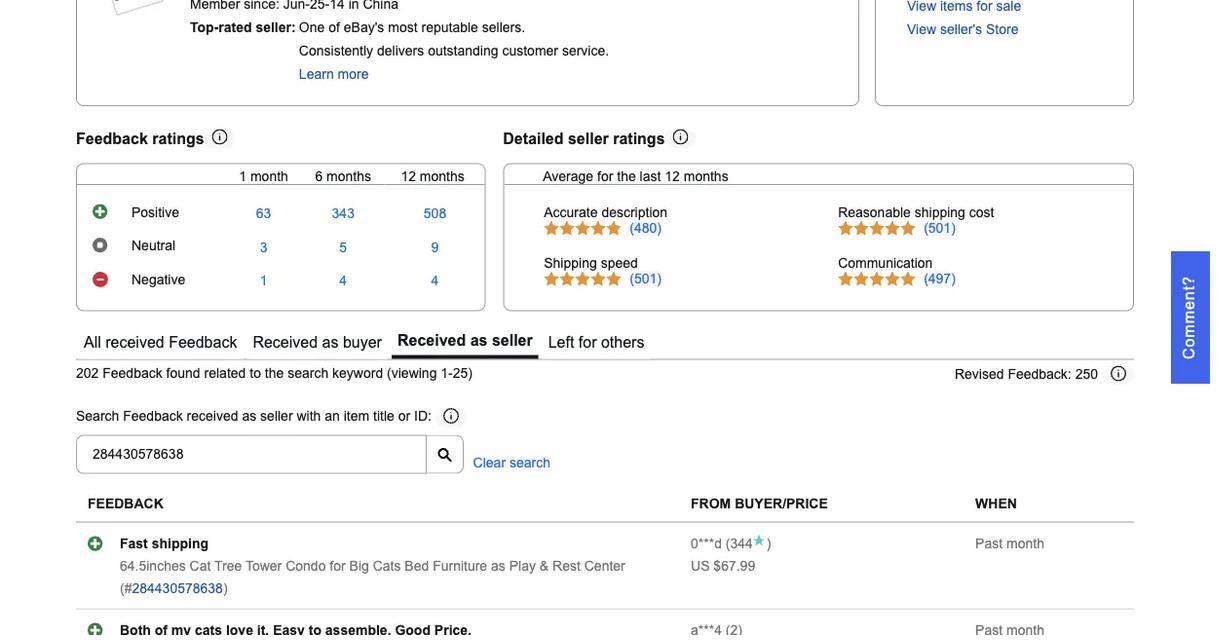 Task type: locate. For each thing, give the bounding box(es) containing it.
condo
[[286, 559, 326, 574]]

when element
[[976, 497, 1018, 512]]

1 4 from the left
[[340, 274, 347, 289]]

1 horizontal spatial search
[[510, 456, 551, 471]]

2 months from the left
[[420, 169, 465, 184]]

0 horizontal spatial search
[[288, 366, 329, 381]]

both of my cats love it, easy to assemble, good price. element
[[120, 623, 472, 636]]

the left last
[[617, 169, 636, 184]]

seller
[[568, 129, 609, 147], [492, 332, 533, 349], [260, 410, 293, 425]]

month for past month
[[1007, 536, 1045, 551]]

2 4 from the left
[[431, 274, 439, 289]]

past month element down when
[[976, 536, 1045, 551]]

2 vertical spatial seller
[[260, 410, 293, 425]]

for for left
[[579, 334, 597, 351]]

search
[[288, 366, 329, 381], [510, 456, 551, 471]]

search feedback received as seller with an item title or id:
[[76, 410, 432, 425]]

25)
[[453, 366, 473, 381]]

0 vertical spatial (501) button
[[924, 221, 956, 237]]

received down related
[[187, 410, 238, 425]]

0 vertical spatial feedback left by buyer. element
[[691, 536, 722, 551]]

12 right 6 months
[[401, 169, 416, 184]]

1 horizontal spatial the
[[617, 169, 636, 184]]

view seller's store
[[908, 22, 1019, 37]]

1 horizontal spatial months
[[420, 169, 465, 184]]

feedback element
[[88, 497, 164, 512]]

344
[[731, 536, 753, 551]]

1 horizontal spatial 1
[[260, 274, 268, 289]]

1 past month element from the top
[[976, 536, 1045, 551]]

cat
[[190, 559, 211, 574]]

0 horizontal spatial received
[[253, 334, 318, 351]]

months up the 508
[[420, 169, 465, 184]]

4 down 9 'button'
[[431, 274, 439, 289]]

description
[[602, 205, 668, 221]]

as left play
[[491, 559, 506, 574]]

2 horizontal spatial months
[[684, 169, 729, 184]]

others
[[601, 334, 645, 351]]

0 horizontal spatial (501) button
[[630, 271, 662, 287]]

0 vertical spatial shipping
[[915, 205, 966, 221]]

past month element
[[976, 536, 1045, 551], [976, 623, 1045, 636]]

1 feedback left by buyer. element from the top
[[691, 536, 722, 551]]

for left big
[[330, 559, 346, 574]]

received as seller button
[[392, 327, 539, 359]]

detailed
[[503, 129, 564, 147]]

ebay's
[[344, 20, 384, 35]]

tower
[[246, 559, 282, 574]]

received up 1-
[[398, 332, 466, 349]]

found
[[166, 366, 200, 381]]

1 horizontal spatial received
[[187, 410, 238, 425]]

202
[[76, 366, 99, 381]]

0 horizontal spatial the
[[265, 366, 284, 381]]

as left buyer
[[322, 334, 339, 351]]

0 vertical spatial past month element
[[976, 536, 1045, 551]]

343 button
[[332, 206, 355, 222]]

buyer/price
[[735, 497, 828, 512]]

0 vertical spatial )
[[767, 536, 772, 551]]

0 vertical spatial for
[[598, 169, 614, 184]]

0 horizontal spatial 4 button
[[340, 274, 347, 289]]

seller left "left"
[[492, 332, 533, 349]]

1 vertical spatial shipping
[[152, 536, 209, 551]]

0 horizontal spatial shipping
[[152, 536, 209, 551]]

as inside button
[[471, 332, 488, 349]]

positive
[[132, 205, 179, 220]]

1 horizontal spatial (501) button
[[924, 221, 956, 237]]

received inside button
[[253, 334, 318, 351]]

consistently
[[299, 43, 373, 59]]

months right 6
[[327, 169, 371, 184]]

(
[[726, 536, 731, 551]]

0 horizontal spatial months
[[327, 169, 371, 184]]

284430578638 link
[[132, 581, 223, 596]]

feedback left by buyer. element
[[691, 536, 722, 551], [691, 623, 722, 636]]

received right all
[[106, 334, 164, 351]]

as inside button
[[322, 334, 339, 351]]

0 horizontal spatial ratings
[[152, 129, 204, 147]]

left
[[549, 334, 575, 351]]

feedback up found
[[169, 334, 237, 351]]

2 12 from the left
[[665, 169, 680, 184]]

us $67.99
[[691, 559, 756, 574]]

) right 344
[[767, 536, 772, 551]]

for inside 64.5inches cat tree tower condo for big cats bed furniture as play & rest center (#
[[330, 559, 346, 574]]

received inside button
[[398, 332, 466, 349]]

(501) button down reasonable shipping cost
[[924, 221, 956, 237]]

for right "left"
[[579, 334, 597, 351]]

months
[[327, 169, 371, 184], [420, 169, 465, 184], [684, 169, 729, 184]]

3 months from the left
[[684, 169, 729, 184]]

1 horizontal spatial ratings
[[613, 129, 665, 147]]

(501) down speed
[[630, 271, 662, 286]]

2 4 button from the left
[[431, 274, 439, 289]]

0 horizontal spatial (501)
[[630, 271, 662, 286]]

seller up the average
[[568, 129, 609, 147]]

202 feedback found related to the search keyword (viewing 1-25)
[[76, 366, 473, 381]]

seller left the with
[[260, 410, 293, 425]]

1 12 from the left
[[401, 169, 416, 184]]

month up '63'
[[250, 169, 288, 184]]

for up accurate description in the top of the page
[[598, 169, 614, 184]]

when
[[976, 497, 1018, 512]]

ratings up positive
[[152, 129, 204, 147]]

501 ratings received on reasonable shipping cost. click to check average rating. element
[[924, 221, 956, 236]]

1 vertical spatial feedback left by buyer. element
[[691, 623, 722, 636]]

feedback left by buyer. element left (
[[691, 536, 722, 551]]

shipping speed
[[544, 256, 638, 271]]

top-rated seller: one of ebay's most reputable sellers. consistently delivers outstanding customer service. learn more
[[190, 20, 609, 82]]

0 vertical spatial 1
[[239, 169, 247, 184]]

0 vertical spatial seller
[[568, 129, 609, 147]]

received
[[398, 332, 466, 349], [253, 334, 318, 351]]

feedback inside button
[[169, 334, 237, 351]]

1 horizontal spatial 4
[[431, 274, 439, 289]]

received as buyer button
[[247, 327, 388, 359]]

clear search
[[473, 456, 551, 471]]

feedback ratings
[[76, 129, 204, 147]]

4 down 5 "button" on the left top of page
[[340, 274, 347, 289]]

0 horizontal spatial for
[[330, 559, 346, 574]]

months right last
[[684, 169, 729, 184]]

0 horizontal spatial 4
[[340, 274, 347, 289]]

0 vertical spatial (501)
[[924, 221, 956, 236]]

1 vertical spatial (501) button
[[630, 271, 662, 287]]

comment?
[[1181, 276, 1199, 360]]

average
[[543, 169, 594, 184]]

1 vertical spatial past month element
[[976, 623, 1045, 636]]

2 ratings from the left
[[613, 129, 665, 147]]

0 horizontal spatial month
[[250, 169, 288, 184]]

0 horizontal spatial 12
[[401, 169, 416, 184]]

1 vertical spatial search
[[510, 456, 551, 471]]

1 horizontal spatial (501)
[[924, 221, 956, 236]]

5
[[340, 240, 347, 255]]

4 button down 5 "button" on the left top of page
[[340, 274, 347, 289]]

1 horizontal spatial seller
[[492, 332, 533, 349]]

0 horizontal spatial 1
[[239, 169, 247, 184]]

1 horizontal spatial shipping
[[915, 205, 966, 221]]

shipping
[[915, 205, 966, 221], [152, 536, 209, 551]]

as up 25) at bottom
[[471, 332, 488, 349]]

1 horizontal spatial received
[[398, 332, 466, 349]]

shipping
[[544, 256, 597, 271]]

search right clear
[[510, 456, 551, 471]]

an
[[325, 410, 340, 425]]

left for others button
[[543, 327, 651, 359]]

2 feedback left by buyer. element from the top
[[691, 623, 722, 636]]

feedback left by buyer. element down us
[[691, 623, 722, 636]]

past month element down past month
[[976, 623, 1045, 636]]

4 button down 9 'button'
[[431, 274, 439, 289]]

1 horizontal spatial month
[[1007, 536, 1045, 551]]

1
[[239, 169, 247, 184], [260, 274, 268, 289]]

comment? link
[[1172, 252, 1211, 384]]

0 vertical spatial search
[[288, 366, 329, 381]]

12 right last
[[665, 169, 680, 184]]

(#
[[120, 581, 132, 596]]

4 button
[[340, 274, 347, 289], [431, 274, 439, 289]]

received for received as seller
[[398, 332, 466, 349]]

shipping up 501 ratings received on reasonable shipping cost. click to check average rating. element
[[915, 205, 966, 221]]

0 vertical spatial month
[[250, 169, 288, 184]]

learn
[[299, 67, 334, 82]]

furniture
[[433, 559, 488, 574]]

month right past
[[1007, 536, 1045, 551]]

250
[[1076, 367, 1099, 382]]

0 horizontal spatial received
[[106, 334, 164, 351]]

months for 6 months
[[327, 169, 371, 184]]

month
[[250, 169, 288, 184], [1007, 536, 1045, 551]]

months for 12 months
[[420, 169, 465, 184]]

cost
[[970, 205, 995, 221]]

) down tree
[[223, 581, 228, 596]]

0 vertical spatial received
[[106, 334, 164, 351]]

(501) button
[[924, 221, 956, 237], [630, 271, 662, 287]]

1 horizontal spatial for
[[579, 334, 597, 351]]

1 vertical spatial month
[[1007, 536, 1045, 551]]

0 vertical spatial the
[[617, 169, 636, 184]]

343
[[332, 206, 355, 221]]

0 horizontal spatial )
[[223, 581, 228, 596]]

us
[[691, 559, 710, 574]]

one
[[299, 20, 325, 35]]

(501) button down speed
[[630, 271, 662, 287]]

0***d
[[691, 536, 722, 551]]

from buyer/price
[[691, 497, 828, 512]]

as
[[471, 332, 488, 349], [322, 334, 339, 351], [242, 410, 257, 425], [491, 559, 506, 574]]

)
[[767, 536, 772, 551], [223, 581, 228, 596]]

the right to
[[265, 366, 284, 381]]

feedback:
[[1008, 367, 1072, 382]]

seller:
[[256, 20, 296, 35]]

1 horizontal spatial 12
[[665, 169, 680, 184]]

(501) down reasonable shipping cost
[[924, 221, 956, 236]]

1 horizontal spatial 4 button
[[431, 274, 439, 289]]

more
[[338, 67, 369, 82]]

received up 202 feedback found related to the search keyword (viewing 1-25)
[[253, 334, 318, 351]]

64.5inches cat tree tower condo for big cats bed furniture as play & rest center (#
[[120, 559, 626, 596]]

2 vertical spatial for
[[330, 559, 346, 574]]

feedback down found
[[123, 410, 183, 425]]

4
[[340, 274, 347, 289], [431, 274, 439, 289]]

all received feedback button
[[78, 327, 243, 359]]

1 vertical spatial received
[[187, 410, 238, 425]]

most
[[388, 20, 418, 35]]

for inside button
[[579, 334, 597, 351]]

1 ratings from the left
[[152, 129, 204, 147]]

reasonable shipping cost
[[839, 205, 995, 221]]

0 horizontal spatial seller
[[260, 410, 293, 425]]

1 vertical spatial for
[[579, 334, 597, 351]]

12
[[401, 169, 416, 184], [665, 169, 680, 184]]

ratings up average for the last 12 months in the top of the page
[[613, 129, 665, 147]]

1 months from the left
[[327, 169, 371, 184]]

the
[[617, 169, 636, 184], [265, 366, 284, 381]]

sellers.
[[482, 20, 526, 35]]

shipping up cat
[[152, 536, 209, 551]]

revised feedback: 250
[[955, 367, 1099, 382]]

search down 'received as buyer' button
[[288, 366, 329, 381]]

2 horizontal spatial for
[[598, 169, 614, 184]]

(501) button for speed
[[630, 271, 662, 287]]

1 vertical spatial 1
[[260, 274, 268, 289]]

communication
[[839, 256, 933, 271]]

1 vertical spatial (501)
[[630, 271, 662, 286]]

1 horizontal spatial )
[[767, 536, 772, 551]]

1 vertical spatial seller
[[492, 332, 533, 349]]

6
[[315, 169, 323, 184]]

accurate description
[[544, 205, 668, 221]]



Task type: vqa. For each thing, say whether or not it's contained in the screenshot.
left seller
yes



Task type: describe. For each thing, give the bounding box(es) containing it.
negative
[[132, 273, 185, 288]]

delivers
[[377, 43, 424, 59]]

(501) button for shipping
[[924, 221, 956, 237]]

as inside 64.5inches cat tree tower condo for big cats bed furniture as play & rest center (#
[[491, 559, 506, 574]]

1 4 button from the left
[[340, 274, 347, 289]]

outstanding
[[428, 43, 499, 59]]

1 month
[[239, 169, 288, 184]]

average for the last 12 months
[[543, 169, 729, 184]]

508
[[424, 206, 447, 221]]

past month element containing past month
[[976, 536, 1045, 551]]

received as buyer
[[253, 334, 382, 351]]

480 ratings received on accurate description. click to check average rating. element
[[630, 221, 662, 236]]

reasonable
[[839, 205, 911, 221]]

play
[[510, 559, 536, 574]]

shipping for reasonable
[[915, 205, 966, 221]]

with
[[297, 410, 321, 425]]

store
[[987, 22, 1019, 37]]

3
[[260, 240, 268, 255]]

received for received as buyer
[[253, 334, 318, 351]]

(497) button
[[924, 271, 956, 287]]

3 button
[[260, 240, 268, 255]]

past
[[976, 536, 1003, 551]]

1 for 1 month
[[239, 169, 247, 184]]

big
[[350, 559, 369, 574]]

1 for 1 button
[[260, 274, 268, 289]]

2 past month element from the top
[[976, 623, 1045, 636]]

feedback
[[88, 497, 164, 512]]

clear
[[473, 456, 506, 471]]

fast shipping element
[[120, 536, 209, 551]]

feedback down all received feedback button on the bottom of the page
[[103, 366, 163, 381]]

63 button
[[256, 206, 271, 222]]

feedback left by buyer. element containing 0***d
[[691, 536, 722, 551]]

view seller's store link
[[908, 22, 1019, 37]]

customer
[[502, 43, 559, 59]]

9
[[431, 240, 439, 255]]

clear search button
[[473, 456, 551, 471]]

learn more link
[[299, 67, 369, 82]]

1 vertical spatial the
[[265, 366, 284, 381]]

month for 1 month
[[250, 169, 288, 184]]

284430578638
[[132, 581, 223, 596]]

feedback up positive
[[76, 129, 148, 147]]

as up e.g. vintage 1970's gibson guitars text box
[[242, 410, 257, 425]]

left for others
[[549, 334, 645, 351]]

bed
[[405, 559, 429, 574]]

5 button
[[340, 240, 347, 255]]

id:
[[414, 410, 432, 425]]

4 for 1st 4 button from left
[[340, 274, 347, 289]]

received inside button
[[106, 334, 164, 351]]

4 for 2nd 4 button from the left
[[431, 274, 439, 289]]

1 vertical spatial )
[[223, 581, 228, 596]]

fast shipping
[[120, 536, 209, 551]]

$67.99
[[714, 559, 756, 574]]

search inside button
[[510, 456, 551, 471]]

accurate
[[544, 205, 598, 221]]

item
[[344, 410, 370, 425]]

view
[[908, 22, 937, 37]]

seller's
[[941, 22, 983, 37]]

of
[[329, 20, 340, 35]]

508 button
[[424, 206, 447, 222]]

501 ratings received on shipping speed. click to check average rating. element
[[630, 271, 662, 286]]

received as seller
[[398, 332, 533, 349]]

1-
[[441, 366, 453, 381]]

revised
[[955, 367, 1005, 382]]

to
[[250, 366, 261, 381]]

shipping for fast
[[152, 536, 209, 551]]

from buyer/price element
[[691, 497, 828, 512]]

497 ratings received on communication. click to check average rating. element
[[924, 271, 956, 286]]

(501) for shipping
[[924, 221, 956, 236]]

or
[[398, 410, 411, 425]]

search
[[76, 410, 119, 425]]

tree
[[214, 559, 242, 574]]

seller inside received as seller button
[[492, 332, 533, 349]]

(501) for speed
[[630, 271, 662, 286]]

buyer
[[343, 334, 382, 351]]

detailed seller ratings
[[503, 129, 665, 147]]

all received feedback
[[84, 334, 237, 351]]

63
[[256, 206, 271, 221]]

speed
[[601, 256, 638, 271]]

for for average
[[598, 169, 614, 184]]

(480) button
[[630, 221, 662, 237]]

all
[[84, 334, 101, 351]]

reputable
[[422, 20, 479, 35]]

related
[[204, 366, 246, 381]]

(497)
[[924, 271, 956, 286]]

2 horizontal spatial seller
[[568, 129, 609, 147]]

from
[[691, 497, 731, 512]]

keyword
[[332, 366, 383, 381]]

1 button
[[260, 274, 268, 289]]

(viewing
[[387, 366, 437, 381]]

center
[[585, 559, 626, 574]]

fast
[[120, 536, 148, 551]]

e.g. Vintage 1970's Gibson Guitars text field
[[76, 435, 427, 474]]



